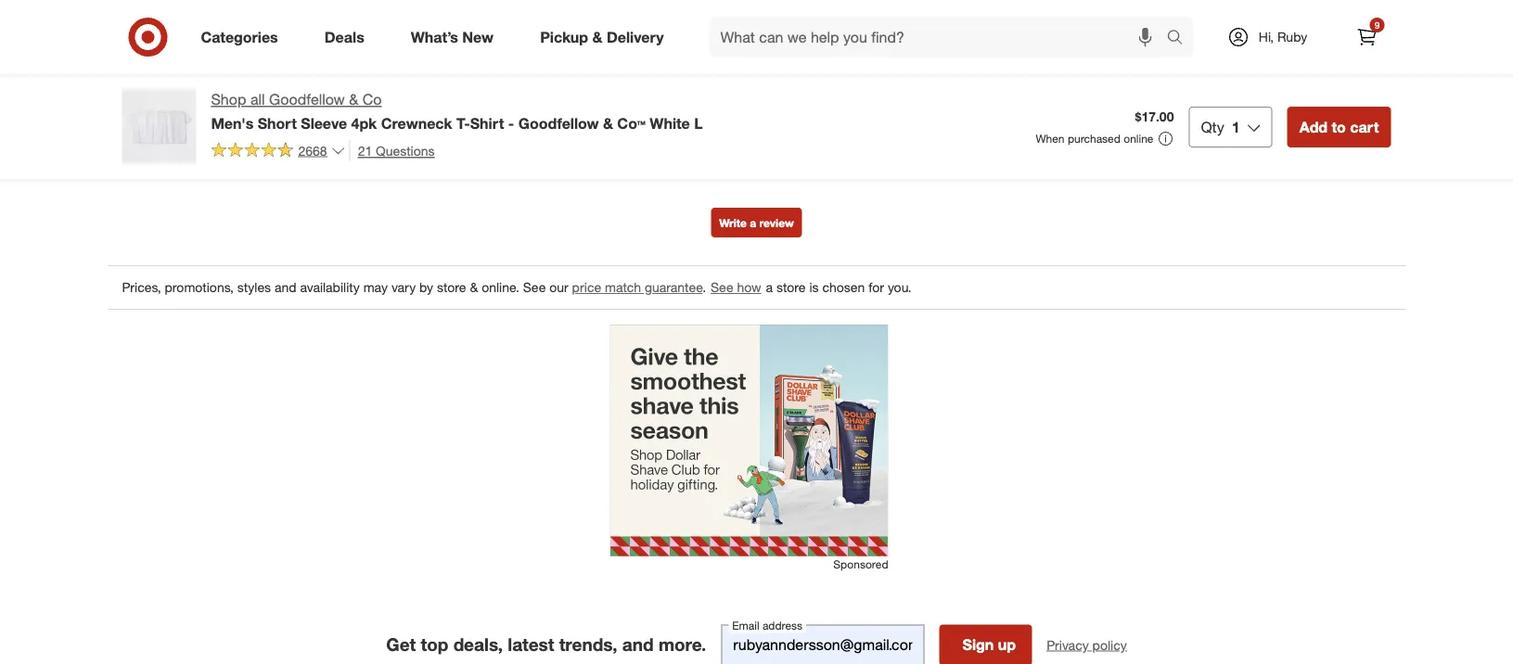 Task type: vqa. For each thing, say whether or not it's contained in the screenshot.
the Light inside the 'Light Bulb Color' DIALOG
no



Task type: locate. For each thing, give the bounding box(es) containing it.
1 vertical spatial a
[[766, 280, 773, 296]]

a right write
[[750, 216, 757, 230]]

questions
[[376, 142, 435, 159]]

short
[[258, 114, 297, 132]]

report
[[1261, 57, 1307, 75]]

store
[[437, 280, 466, 296], [777, 280, 806, 296]]

search button
[[1159, 17, 1203, 61]]

trends,
[[559, 635, 618, 656]]

see right .
[[711, 280, 734, 296]]

a right how
[[766, 280, 773, 296]]

service.
[[362, 16, 407, 32]]

review inside button
[[760, 216, 794, 230]]

categories
[[201, 28, 278, 46]]

good
[[156, 16, 189, 32]]

0 horizontal spatial and
[[275, 280, 297, 296]]

& left co™
[[603, 114, 613, 132]]

shop
[[211, 90, 246, 109]]

0 horizontal spatial goodfellow
[[269, 90, 345, 109]]

0 vertical spatial a
[[750, 216, 757, 230]]

men's
[[211, 114, 254, 132]]

goodfellow right -
[[519, 114, 599, 132]]

prices,
[[122, 280, 161, 296]]

more.
[[659, 635, 707, 656]]

prices, promotions, styles and availability may vary by store & online. see our price match guarantee . see how a store is chosen for you.
[[122, 280, 912, 296]]

1 see from the left
[[523, 280, 546, 296]]

2668
[[298, 142, 327, 158]]

sign
[[963, 637, 994, 655]]

0 horizontal spatial see
[[523, 280, 546, 296]]

what's new
[[411, 28, 494, 46]]

review right write
[[760, 216, 794, 230]]

review right report
[[1311, 57, 1354, 75]]

see
[[523, 280, 546, 296], [711, 280, 734, 296]]

store right the by
[[437, 280, 466, 296]]

-
[[508, 114, 514, 132]]

1 vertical spatial and
[[623, 635, 654, 656]]

& left online.
[[470, 280, 478, 296]]

1 store from the left
[[437, 280, 466, 296]]

& left co
[[349, 90, 359, 109]]

sleeve
[[301, 114, 347, 132]]

and right styles
[[275, 280, 297, 296]]

0 horizontal spatial review
[[760, 216, 794, 230]]

1 horizontal spatial see
[[711, 280, 734, 296]]

21 questions link
[[350, 140, 435, 161]]

price,
[[270, 16, 303, 32]]

None text field
[[721, 625, 925, 665]]

helpful
[[1108, 58, 1141, 72]]

online
[[1124, 132, 1154, 146]]

our
[[550, 280, 569, 296]]

l
[[694, 114, 703, 132]]

helpful button
[[940, 50, 1051, 80]]

helpful?
[[1058, 24, 1098, 38]]

review right "this"
[[1023, 24, 1055, 38]]

qty
[[1201, 118, 1225, 136]]

2 see from the left
[[711, 280, 734, 296]]

co™
[[617, 114, 646, 132]]

2 vertical spatial review
[[760, 216, 794, 230]]

shop all goodfellow & co men's short sleeve 4pk crewneck t-shirt - goodfellow & co™ white l
[[211, 90, 703, 132]]

1 horizontal spatial store
[[777, 280, 806, 296]]

crewneck
[[381, 114, 452, 132]]

21
[[358, 142, 372, 159]]

white
[[650, 114, 690, 132]]

and left more.
[[623, 635, 654, 656]]

what's
[[411, 28, 458, 46]]

ruby
[[1278, 29, 1308, 45]]

styles
[[237, 280, 271, 296]]

image of men's short sleeve 4pk crewneck t-shirt - goodfellow & co™ white l image
[[122, 89, 196, 163]]

privacy
[[1047, 638, 1089, 654]]

chosen
[[823, 280, 865, 296]]

for
[[869, 280, 884, 296]]

&
[[593, 28, 603, 46], [349, 90, 359, 109], [603, 114, 613, 132], [470, 280, 478, 296]]

9 link
[[1347, 17, 1388, 58]]

goodfellow
[[269, 90, 345, 109], [519, 114, 599, 132]]

What can we help you find? suggestions appear below search field
[[710, 17, 1172, 58]]

online.
[[482, 280, 520, 296]]

up
[[998, 637, 1016, 655]]

store left is
[[777, 280, 806, 296]]

privacy policy
[[1047, 638, 1127, 654]]

cart
[[1351, 118, 1380, 136]]

0 vertical spatial and
[[275, 280, 297, 296]]

1 horizontal spatial and
[[623, 635, 654, 656]]

1 horizontal spatial review
[[1023, 24, 1055, 38]]

search
[[1159, 30, 1203, 48]]

get top deals, latest trends, and more.
[[386, 635, 707, 656]]

1 horizontal spatial goodfellow
[[519, 114, 599, 132]]

see left our
[[523, 280, 546, 296]]

a
[[750, 216, 757, 230], [766, 280, 773, 296]]

may
[[364, 280, 388, 296]]

shirt
[[470, 114, 504, 132]]

pickup
[[540, 28, 588, 46]]

t-
[[457, 114, 470, 132]]

2 horizontal spatial review
[[1311, 57, 1354, 75]]

0 vertical spatial review
[[1023, 24, 1055, 38]]

privacy policy link
[[1047, 637, 1127, 655]]

1
[[1232, 118, 1241, 136]]

did you find this review helpful?
[[940, 24, 1098, 38]]

1 vertical spatial review
[[1311, 57, 1354, 75]]

good quality, good price, excellent service. thanks.
[[156, 16, 455, 32]]

0 horizontal spatial a
[[750, 216, 757, 230]]

review inside 'button'
[[1311, 57, 1354, 75]]

review
[[1023, 24, 1055, 38], [1311, 57, 1354, 75], [760, 216, 794, 230]]

not helpful
[[1087, 58, 1141, 72]]

goodfellow up sleeve at left
[[269, 90, 345, 109]]

and
[[275, 280, 297, 296], [623, 635, 654, 656]]

0 horizontal spatial store
[[437, 280, 466, 296]]

& right pickup
[[593, 28, 603, 46]]



Task type: describe. For each thing, give the bounding box(es) containing it.
add to cart
[[1300, 118, 1380, 136]]

add
[[1300, 118, 1328, 136]]

excellent
[[306, 16, 358, 32]]

price match guarantee link
[[572, 280, 703, 296]]

you
[[960, 24, 978, 38]]

to
[[1332, 118, 1347, 136]]

quality,
[[193, 16, 233, 32]]

2 store from the left
[[777, 280, 806, 296]]

co
[[363, 90, 382, 109]]

report review button
[[1261, 55, 1354, 77]]

deals,
[[454, 635, 503, 656]]

did
[[940, 24, 957, 38]]

promotions,
[[165, 280, 234, 296]]

hi, ruby
[[1259, 29, 1308, 45]]

report review region
[[107, 0, 1407, 592]]

helpful
[[978, 58, 1013, 72]]

pickup & delivery
[[540, 28, 664, 46]]

write
[[720, 216, 747, 230]]

1 horizontal spatial a
[[766, 280, 773, 296]]

a inside button
[[750, 216, 757, 230]]

by
[[420, 280, 433, 296]]

delivery
[[607, 28, 664, 46]]

$17.00
[[1136, 109, 1174, 125]]

0 vertical spatial goodfellow
[[269, 90, 345, 109]]

top
[[421, 635, 449, 656]]

new
[[463, 28, 494, 46]]

not helpful button
[[1059, 50, 1170, 80]]

and inside the report review region
[[275, 280, 297, 296]]

latest
[[508, 635, 554, 656]]

all
[[250, 90, 265, 109]]

report review
[[1261, 57, 1354, 75]]

& inside "link"
[[593, 28, 603, 46]]

match
[[605, 280, 641, 296]]

this
[[1002, 24, 1020, 38]]

21 questions
[[358, 142, 435, 159]]

deals
[[325, 28, 365, 46]]

not
[[1087, 58, 1105, 72]]

how
[[737, 280, 762, 296]]

sponsored
[[834, 558, 889, 572]]

1 vertical spatial goodfellow
[[519, 114, 599, 132]]

guarantee
[[645, 280, 703, 296]]

sign up button
[[940, 625, 1032, 665]]

sign up
[[963, 637, 1016, 655]]

hi,
[[1259, 29, 1274, 45]]

add to cart button
[[1288, 107, 1392, 147]]

write a review
[[720, 216, 794, 230]]

price
[[572, 280, 601, 296]]

advertisement region
[[610, 326, 889, 558]]

availability
[[300, 280, 360, 296]]

is
[[810, 280, 819, 296]]

2668 link
[[211, 140, 346, 163]]

& inside the report review region
[[470, 280, 478, 296]]

find
[[981, 24, 999, 38]]

categories link
[[185, 17, 301, 58]]

pickup & delivery link
[[525, 17, 687, 58]]

when
[[1036, 132, 1065, 146]]

what's new link
[[395, 17, 517, 58]]

when purchased online
[[1036, 132, 1154, 146]]

.
[[703, 280, 706, 296]]

thanks.
[[410, 16, 455, 32]]

write a review button
[[711, 209, 803, 238]]

9
[[1375, 19, 1380, 31]]

good
[[236, 16, 267, 32]]

purchased
[[1068, 132, 1121, 146]]

qty 1
[[1201, 118, 1241, 136]]

get
[[386, 635, 416, 656]]

see how button
[[710, 278, 763, 299]]

deals link
[[309, 17, 388, 58]]

you.
[[888, 280, 912, 296]]



